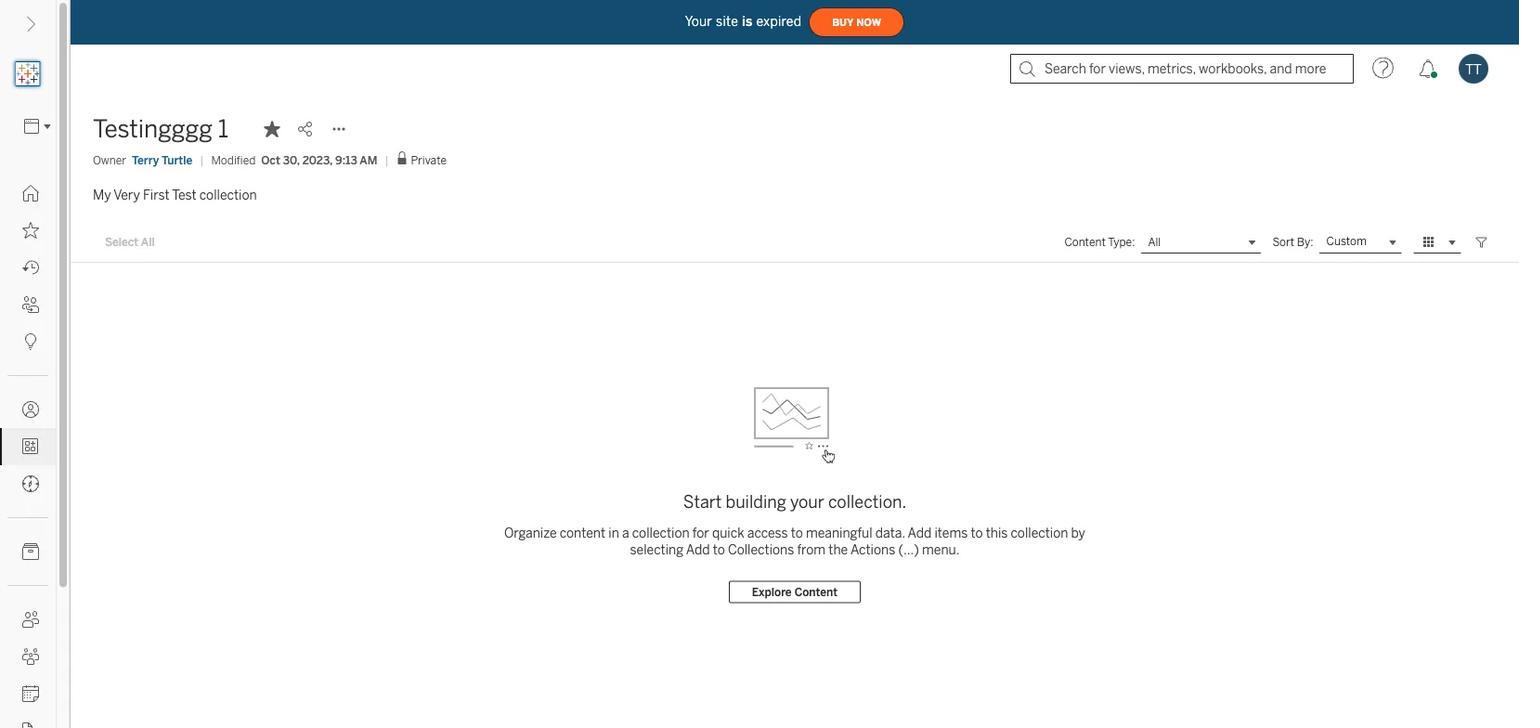 Task type: describe. For each thing, give the bounding box(es) containing it.
2023,
[[302, 153, 332, 167]]

sort
[[1273, 235, 1295, 249]]

grid view image
[[1421, 234, 1438, 251]]

selecting
[[630, 542, 684, 558]]

0 horizontal spatial to
[[713, 542, 725, 558]]

your site is expired
[[685, 14, 802, 29]]

the
[[829, 542, 848, 558]]

meaningful
[[806, 526, 873, 541]]

0 vertical spatial content
[[1065, 235, 1106, 249]]

access
[[747, 526, 788, 541]]

explore content
[[752, 585, 838, 599]]

my very first test collection
[[93, 187, 257, 202]]

type:
[[1108, 235, 1135, 249]]

all button
[[1141, 231, 1262, 253]]

terry turtle link
[[132, 152, 192, 169]]

content type:
[[1065, 235, 1135, 249]]

2 horizontal spatial to
[[971, 526, 983, 541]]

expired
[[756, 14, 802, 29]]

collection for test
[[199, 187, 257, 202]]

test
[[172, 187, 197, 202]]

organize content in a collection for quick access to meaningful data. add items to this collection by selecting add to collections from the actions (...) menu.
[[504, 526, 1086, 558]]

buy
[[832, 16, 854, 28]]

is
[[742, 14, 753, 29]]

terry
[[132, 153, 159, 167]]

organize
[[504, 526, 557, 541]]

start
[[683, 492, 722, 512]]

30,
[[283, 153, 300, 167]]

0 vertical spatial add
[[908, 526, 932, 541]]

data.
[[876, 526, 905, 541]]

building
[[726, 492, 786, 512]]

navigation panel element
[[0, 56, 57, 728]]

owner
[[93, 153, 126, 167]]

now
[[857, 16, 881, 28]]

site
[[716, 14, 738, 29]]

owner terry turtle | modified oct 30, 2023, 9:13 am |
[[93, 153, 389, 167]]

very
[[114, 187, 140, 202]]

sort by:
[[1273, 235, 1314, 249]]

collection.
[[828, 492, 907, 512]]

(...)
[[898, 542, 919, 558]]

from
[[797, 542, 826, 558]]

buy now button
[[809, 7, 905, 37]]

all inside popup button
[[1148, 236, 1161, 249]]

select
[[105, 236, 139, 249]]



Task type: locate. For each thing, give the bounding box(es) containing it.
content down from
[[795, 585, 838, 599]]

1
[[218, 115, 228, 143]]

0 horizontal spatial collection
[[199, 187, 257, 202]]

0 horizontal spatial content
[[795, 585, 838, 599]]

explore content button
[[729, 581, 861, 603]]

1 all from the left
[[141, 236, 155, 249]]

buy now
[[832, 16, 881, 28]]

1 horizontal spatial to
[[791, 526, 803, 541]]

to
[[791, 526, 803, 541], [971, 526, 983, 541], [713, 542, 725, 558]]

main navigation. press the up and down arrow keys to access links. element
[[0, 175, 56, 728]]

private
[[411, 154, 447, 167]]

Search for views, metrics, workbooks, and more text field
[[1010, 54, 1354, 84]]

0 horizontal spatial |
[[200, 153, 204, 167]]

1 horizontal spatial add
[[908, 526, 932, 541]]

collection left by
[[1011, 526, 1068, 541]]

all inside button
[[141, 236, 155, 249]]

oct
[[261, 153, 280, 167]]

by:
[[1297, 235, 1314, 249]]

1 horizontal spatial collection
[[632, 526, 690, 541]]

this
[[986, 526, 1008, 541]]

first
[[143, 187, 170, 202]]

by
[[1071, 526, 1086, 541]]

collection
[[199, 187, 257, 202], [632, 526, 690, 541], [1011, 526, 1068, 541]]

| right am at left
[[385, 153, 389, 167]]

1 vertical spatial content
[[795, 585, 838, 599]]

0 horizontal spatial add
[[686, 542, 710, 558]]

1 vertical spatial add
[[686, 542, 710, 558]]

collections
[[728, 542, 794, 558]]

2 | from the left
[[385, 153, 389, 167]]

content
[[1065, 235, 1106, 249], [795, 585, 838, 599]]

turtle
[[162, 153, 192, 167]]

to left this
[[971, 526, 983, 541]]

add up (...)
[[908, 526, 932, 541]]

content inside button
[[795, 585, 838, 599]]

collection up selecting
[[632, 526, 690, 541]]

add
[[908, 526, 932, 541], [686, 542, 710, 558]]

your
[[790, 492, 825, 512]]

explore
[[752, 585, 792, 599]]

custom button
[[1319, 231, 1402, 253]]

start building your collection.
[[683, 492, 907, 512]]

1 horizontal spatial all
[[1148, 236, 1161, 249]]

content
[[560, 526, 606, 541]]

in
[[609, 526, 619, 541]]

custom
[[1327, 235, 1367, 248]]

to down quick
[[713, 542, 725, 558]]

quick
[[712, 526, 744, 541]]

all
[[141, 236, 155, 249], [1148, 236, 1161, 249]]

9:13
[[335, 153, 357, 167]]

| right the turtle
[[200, 153, 204, 167]]

collection for a
[[632, 526, 690, 541]]

2 all from the left
[[1148, 236, 1161, 249]]

my
[[93, 187, 111, 202]]

testingggg
[[93, 115, 213, 143]]

collection down the modified
[[199, 187, 257, 202]]

all right type:
[[1148, 236, 1161, 249]]

for
[[693, 526, 709, 541]]

testingggg 1
[[93, 115, 228, 143]]

select all
[[105, 236, 155, 249]]

a
[[622, 526, 629, 541]]

1 horizontal spatial content
[[1065, 235, 1106, 249]]

1 horizontal spatial |
[[385, 153, 389, 167]]

items
[[935, 526, 968, 541]]

1 | from the left
[[200, 153, 204, 167]]

0 horizontal spatial all
[[141, 236, 155, 249]]

your
[[685, 14, 712, 29]]

content left type:
[[1065, 235, 1106, 249]]

actions
[[851, 542, 896, 558]]

add down for
[[686, 542, 710, 558]]

modified
[[211, 153, 256, 167]]

2 horizontal spatial collection
[[1011, 526, 1068, 541]]

menu.
[[922, 542, 960, 558]]

to up from
[[791, 526, 803, 541]]

am
[[360, 153, 377, 167]]

|
[[200, 153, 204, 167], [385, 153, 389, 167]]

select all button
[[93, 231, 167, 253]]

all right select
[[141, 236, 155, 249]]



Task type: vqa. For each thing, say whether or not it's contained in the screenshot.
Oct in the top of the page
yes



